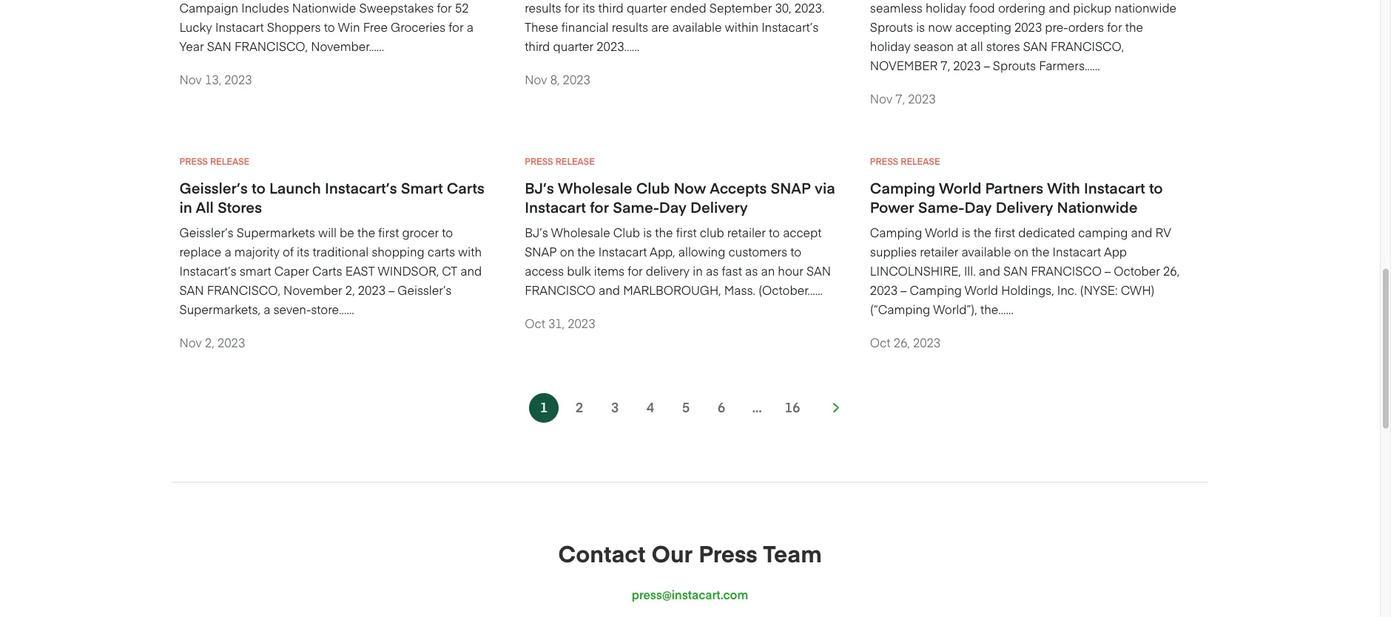 Task type: locate. For each thing, give the bounding box(es) containing it.
the
[[357, 225, 375, 241], [655, 225, 673, 241], [974, 225, 992, 241], [577, 244, 595, 260], [1032, 244, 1050, 260]]

world"),
[[933, 302, 977, 318]]

("camping
[[870, 302, 930, 318]]

1 horizontal spatial for
[[628, 263, 643, 279]]

26,
[[1163, 263, 1180, 279], [894, 335, 910, 351]]

2 horizontal spatial san
[[1003, 263, 1028, 279]]

2023 right 8,
[[563, 71, 590, 88]]

san inside camping world partners with instacart to power same-day delivery nationwide camping world is the first dedicated camping and rv supplies retailer available on the instacart app lincolnshire, ill. and san francisco – october 26, 2023 – camping world holdings, inc. (nyse: cwh) ("camping world"), the…...
[[1003, 263, 1028, 279]]

1 vertical spatial world
[[925, 225, 959, 241]]

2023 up ("camping
[[870, 282, 898, 299]]

the inside geissler's to launch instacart's smart carts in all stores geissler's supermarkets will be the first grocer to replace a majority of its traditional shopping carts with instacart's smart caper carts east windsor, ct and san francisco, november 2, 2023 – geissler's supermarkets, a seven-store…...
[[357, 225, 375, 241]]

1 vertical spatial geissler's
[[179, 225, 234, 241]]

0 horizontal spatial 2,
[[205, 335, 214, 351]]

is up available
[[962, 225, 971, 241]]

0 horizontal spatial a
[[224, 244, 231, 260]]

press release for camping
[[870, 155, 940, 168]]

oct
[[525, 316, 545, 332], [870, 335, 890, 351]]

francisco down access
[[525, 282, 596, 299]]

0 vertical spatial a
[[224, 244, 231, 260]]

1 press release from the left
[[179, 155, 250, 168]]

camping
[[870, 178, 935, 198], [870, 225, 922, 241], [910, 282, 962, 299]]

0 vertical spatial francisco
[[1031, 263, 1102, 279]]

2023 right the 31,
[[568, 316, 595, 332]]

for
[[590, 197, 609, 218], [628, 263, 643, 279]]

club
[[700, 225, 724, 241]]

1 horizontal spatial retailer
[[920, 244, 958, 260]]

oct 31, 2023
[[525, 316, 595, 332]]

1 vertical spatial snap
[[525, 244, 557, 260]]

delivery
[[690, 197, 748, 218], [996, 197, 1053, 218]]

0 horizontal spatial as
[[706, 263, 719, 279]]

is up app, on the top left of the page
[[643, 225, 652, 241]]

san inside bj's wholesale club now accepts snap via instacart for same-day delivery bj's wholesale club is the first club retailer to accept snap on the instacart app, allowing customers to access bulk items for delivery in as fast as an hour san francisco and marlborough, mass. (october…...
[[807, 263, 831, 279]]

– up ("camping
[[901, 282, 907, 299]]

instacart's
[[325, 178, 397, 198], [179, 263, 236, 279]]

now
[[674, 178, 706, 198]]

2023 down ("camping
[[913, 335, 941, 351]]

nov for nov 7, 2023
[[870, 91, 892, 107]]

club up items
[[613, 225, 640, 241]]

day
[[659, 197, 686, 218], [964, 197, 992, 218]]

2 as from the left
[[745, 263, 758, 279]]

delivery inside bj's wholesale club now accepts snap via instacart for same-day delivery bj's wholesale club is the first club retailer to accept snap on the instacart app, allowing customers to access bulk items for delivery in as fast as an hour san francisco and marlborough, mass. (october…...
[[690, 197, 748, 218]]

2023 for oct 26, 2023
[[913, 335, 941, 351]]

in left all
[[179, 197, 192, 218]]

0 horizontal spatial retailer
[[727, 225, 766, 241]]

2 is from the left
[[962, 225, 971, 241]]

san up the holdings,
[[1003, 263, 1028, 279]]

holdings,
[[1001, 282, 1054, 299]]

instacart up access
[[525, 197, 586, 218]]

0 vertical spatial retailer
[[727, 225, 766, 241]]

seven-
[[273, 302, 311, 318]]

navigation
[[179, 393, 1201, 425]]

a
[[224, 244, 231, 260], [264, 302, 270, 318]]

5 link
[[671, 394, 701, 424]]

(october…...
[[758, 282, 823, 299]]

the…...
[[980, 302, 1014, 318]]

day inside bj's wholesale club now accepts snap via instacart for same-day delivery bj's wholesale club is the first club retailer to accept snap on the instacart app, allowing customers to access bulk items for delivery in as fast as an hour san francisco and marlborough, mass. (october…...
[[659, 197, 686, 218]]

2, down supermarkets,
[[205, 335, 214, 351]]

0 vertical spatial in
[[179, 197, 192, 218]]

0 horizontal spatial francisco
[[525, 282, 596, 299]]

2023 for nov 7, 2023
[[908, 91, 936, 107]]

0 vertical spatial oct
[[525, 316, 545, 332]]

1 on from the left
[[560, 244, 574, 260]]

13,
[[205, 71, 221, 88]]

nov left the 13, on the top left of page
[[179, 71, 202, 88]]

shopping
[[372, 244, 424, 260]]

carts down traditional
[[312, 263, 342, 279]]

1 horizontal spatial delivery
[[996, 197, 1053, 218]]

and inside geissler's to launch instacart's smart carts in all stores geissler's supermarkets will be the first grocer to replace a majority of its traditional shopping carts with instacart's smart caper carts east windsor, ct and san francisco, november 2, 2023 – geissler's supermarkets, a seven-store…...
[[460, 263, 482, 279]]

as left fast
[[706, 263, 719, 279]]

1 horizontal spatial 2,
[[345, 282, 355, 299]]

geissler's to launch instacart's smart carts in all stores link
[[179, 178, 491, 223]]

2 release from the left
[[555, 155, 595, 168]]

2
[[575, 399, 583, 417]]

will
[[318, 225, 337, 241]]

1 horizontal spatial on
[[1014, 244, 1029, 260]]

1 horizontal spatial oct
[[870, 335, 890, 351]]

world left partners
[[939, 178, 981, 198]]

contact our press team
[[558, 538, 822, 570]]

1 horizontal spatial first
[[676, 225, 697, 241]]

2023 right 7,
[[908, 91, 936, 107]]

– down 'app'
[[1105, 263, 1111, 279]]

san inside geissler's to launch instacart's smart carts in all stores geissler's supermarkets will be the first grocer to replace a majority of its traditional shopping carts with instacart's smart caper carts east windsor, ct and san francisco, november 2, 2023 – geissler's supermarkets, a seven-store…...
[[179, 282, 204, 299]]

same- right power
[[918, 197, 964, 218]]

on inside bj's wholesale club now accepts snap via instacart for same-day delivery bj's wholesale club is the first club retailer to accept snap on the instacart app, allowing customers to access bulk items for delivery in as fast as an hour san francisco and marlborough, mass. (october…...
[[560, 244, 574, 260]]

1 day from the left
[[659, 197, 686, 218]]

world
[[939, 178, 981, 198], [925, 225, 959, 241], [965, 282, 998, 299]]

world down ill.
[[965, 282, 998, 299]]

0 vertical spatial club
[[636, 178, 670, 198]]

delivery
[[646, 263, 690, 279]]

1 release from the left
[[210, 155, 250, 168]]

1 horizontal spatial release
[[555, 155, 595, 168]]

wholesale
[[558, 178, 632, 198], [551, 225, 610, 241]]

of
[[283, 244, 294, 260]]

rv
[[1155, 225, 1171, 241]]

instacart
[[1084, 178, 1145, 198], [525, 197, 586, 218], [598, 244, 647, 260], [1053, 244, 1101, 260]]

2 vertical spatial geissler's
[[398, 282, 452, 299]]

on
[[560, 244, 574, 260], [1014, 244, 1029, 260]]

nov
[[179, 71, 202, 88], [525, 71, 547, 88], [870, 91, 892, 107], [179, 335, 202, 351]]

and down with
[[460, 263, 482, 279]]

in down the allowing
[[693, 263, 703, 279]]

team
[[763, 538, 822, 570]]

2 delivery from the left
[[996, 197, 1053, 218]]

1 first from the left
[[378, 225, 399, 241]]

1 horizontal spatial 26,
[[1163, 263, 1180, 279]]

on down dedicated
[[1014, 244, 1029, 260]]

0 horizontal spatial –
[[389, 282, 395, 299]]

delivery up "club"
[[690, 197, 748, 218]]

1 vertical spatial 26,
[[894, 335, 910, 351]]

0 horizontal spatial in
[[179, 197, 192, 218]]

4 link
[[636, 394, 665, 424]]

2023 down supermarkets,
[[217, 335, 245, 351]]

2023
[[224, 71, 252, 88], [563, 71, 590, 88], [908, 91, 936, 107], [358, 282, 386, 299], [870, 282, 898, 299], [568, 316, 595, 332], [217, 335, 245, 351], [913, 335, 941, 351]]

1 vertical spatial instacart's
[[179, 263, 236, 279]]

0 horizontal spatial instacart's
[[179, 263, 236, 279]]

first up the allowing
[[676, 225, 697, 241]]

snap up access
[[525, 244, 557, 260]]

0 vertical spatial world
[[939, 178, 981, 198]]

retailer up lincolnshire,
[[920, 244, 958, 260]]

as left an
[[745, 263, 758, 279]]

2 day from the left
[[964, 197, 992, 218]]

2 horizontal spatial –
[[1105, 263, 1111, 279]]

to up rv at top
[[1149, 178, 1163, 198]]

0 horizontal spatial press release
[[179, 155, 250, 168]]

nov left 7,
[[870, 91, 892, 107]]

0 vertical spatial instacart's
[[325, 178, 397, 198]]

1 delivery from the left
[[690, 197, 748, 218]]

– down windsor,
[[389, 282, 395, 299]]

16
[[785, 399, 800, 417]]

smart
[[240, 263, 271, 279]]

press for geissler's
[[179, 155, 208, 168]]

0 vertical spatial 26,
[[1163, 263, 1180, 279]]

instacart up "camping"
[[1084, 178, 1145, 198]]

2 link
[[565, 394, 594, 424]]

nov 7, 2023
[[870, 91, 936, 107]]

francisco up inc. at right
[[1031, 263, 1102, 279]]

1 vertical spatial retailer
[[920, 244, 958, 260]]

in inside bj's wholesale club now accepts snap via instacart for same-day delivery bj's wholesale club is the first club retailer to accept snap on the instacart app, allowing customers to access bulk items for delivery in as fast as an hour san francisco and marlborough, mass. (october…...
[[693, 263, 703, 279]]

release for camping
[[901, 155, 940, 168]]

day up available
[[964, 197, 992, 218]]

nov down supermarkets,
[[179, 335, 202, 351]]

press release for geissler's
[[179, 155, 250, 168]]

on inside camping world partners with instacart to power same-day delivery nationwide camping world is the first dedicated camping and rv supplies retailer available on the instacart app lincolnshire, ill. and san francisco – october 26, 2023 – camping world holdings, inc. (nyse: cwh) ("camping world"), the…...
[[1014, 244, 1029, 260]]

first up available
[[995, 225, 1015, 241]]

1 horizontal spatial snap
[[771, 178, 811, 198]]

world up lincolnshire,
[[925, 225, 959, 241]]

2 on from the left
[[1014, 244, 1029, 260]]

2023 for nov 13, 2023
[[224, 71, 252, 88]]

all
[[196, 197, 214, 218]]

for right items
[[628, 263, 643, 279]]

san up supermarkets,
[[179, 282, 204, 299]]

a left seven-
[[264, 302, 270, 318]]

francisco
[[1031, 263, 1102, 279], [525, 282, 596, 299]]

to left launch
[[252, 178, 265, 198]]

2, down east
[[345, 282, 355, 299]]

for up items
[[590, 197, 609, 218]]

in
[[179, 197, 192, 218], [693, 263, 703, 279]]

press release for bj's
[[525, 155, 595, 168]]

0 horizontal spatial first
[[378, 225, 399, 241]]

club left the now
[[636, 178, 670, 198]]

as
[[706, 263, 719, 279], [745, 263, 758, 279]]

1 horizontal spatial –
[[901, 282, 907, 299]]

supermarkets,
[[179, 302, 260, 318]]

0 horizontal spatial release
[[210, 155, 250, 168]]

instacart's down replace
[[179, 263, 236, 279]]

day up app, on the top left of the page
[[659, 197, 686, 218]]

2 same- from the left
[[918, 197, 964, 218]]

0 horizontal spatial same-
[[613, 197, 659, 218]]

1 vertical spatial francisco
[[525, 282, 596, 299]]

1 vertical spatial oct
[[870, 335, 890, 351]]

nov for nov 13, 2023
[[179, 71, 202, 88]]

and left rv at top
[[1131, 225, 1152, 241]]

camping world partners with instacart to power same-day delivery nationwide camping world is the first dedicated camping and rv supplies retailer available on the instacart app lincolnshire, ill. and san francisco – october 26, 2023 – camping world holdings, inc. (nyse: cwh) ("camping world"), the…...
[[870, 178, 1180, 318]]

nov left 8,
[[525, 71, 547, 88]]

grocer
[[402, 225, 439, 241]]

1 is from the left
[[643, 225, 652, 241]]

2 horizontal spatial press release
[[870, 155, 940, 168]]

0 vertical spatial 2,
[[345, 282, 355, 299]]

26, right october at top right
[[1163, 263, 1180, 279]]

and inside bj's wholesale club now accepts snap via instacart for same-day delivery bj's wholesale club is the first club retailer to accept snap on the instacart app, allowing customers to access bulk items for delivery in as fast as an hour san francisco and marlborough, mass. (october…...
[[599, 282, 620, 299]]

allowing
[[678, 244, 725, 260]]

1 horizontal spatial same-
[[918, 197, 964, 218]]

0 horizontal spatial 26,
[[894, 335, 910, 351]]

0 horizontal spatial oct
[[525, 316, 545, 332]]

carts
[[447, 178, 484, 198], [312, 263, 342, 279]]

geissler's
[[179, 178, 248, 198], [179, 225, 234, 241], [398, 282, 452, 299]]

0 horizontal spatial snap
[[525, 244, 557, 260]]

3 link
[[600, 394, 630, 424]]

1 horizontal spatial carts
[[447, 178, 484, 198]]

carts right "smart"
[[447, 178, 484, 198]]

2023 down east
[[358, 282, 386, 299]]

and down available
[[979, 263, 1000, 279]]

bj's
[[525, 178, 554, 198], [525, 225, 548, 241]]

1 horizontal spatial in
[[693, 263, 703, 279]]

delivery up dedicated
[[996, 197, 1053, 218]]

0 horizontal spatial san
[[179, 282, 204, 299]]

with
[[458, 244, 482, 260]]

first inside bj's wholesale club now accepts snap via instacart for same-day delivery bj's wholesale club is the first club retailer to accept snap on the instacart app, allowing customers to access bulk items for delivery in as fast as an hour san francisco and marlborough, mass. (october…...
[[676, 225, 697, 241]]

to inside camping world partners with instacart to power same-day delivery nationwide camping world is the first dedicated camping and rv supplies retailer available on the instacart app lincolnshire, ill. and san francisco – october 26, 2023 – camping world holdings, inc. (nyse: cwh) ("camping world"), the…...
[[1149, 178, 1163, 198]]

and down items
[[599, 282, 620, 299]]

1 horizontal spatial francisco
[[1031, 263, 1102, 279]]

1 same- from the left
[[613, 197, 659, 218]]

retailer up customers
[[727, 225, 766, 241]]

snap
[[771, 178, 811, 198], [525, 244, 557, 260]]

oct left the 31,
[[525, 316, 545, 332]]

1 horizontal spatial day
[[964, 197, 992, 218]]

is inside bj's wholesale club now accepts snap via instacart for same-day delivery bj's wholesale club is the first club retailer to accept snap on the instacart app, allowing customers to access bulk items for delivery in as fast as an hour san francisco and marlborough, mass. (october…...
[[643, 225, 652, 241]]

0 horizontal spatial on
[[560, 244, 574, 260]]

be
[[340, 225, 354, 241]]

a right replace
[[224, 244, 231, 260]]

1 vertical spatial in
[[693, 263, 703, 279]]

2 press release from the left
[[525, 155, 595, 168]]

1 horizontal spatial as
[[745, 263, 758, 279]]

0 horizontal spatial for
[[590, 197, 609, 218]]

first
[[378, 225, 399, 241], [676, 225, 697, 241], [995, 225, 1015, 241]]

stores
[[217, 197, 262, 218]]

0 vertical spatial camping
[[870, 178, 935, 198]]

carts
[[427, 244, 455, 260]]

nov 8, 2023
[[525, 71, 590, 88]]

1 horizontal spatial press release
[[525, 155, 595, 168]]

2, inside geissler's to launch instacart's smart carts in all stores geissler's supermarkets will be the first grocer to replace a majority of its traditional shopping carts with instacart's smart caper carts east windsor, ct and san francisco, november 2, 2023 – geissler's supermarkets, a seven-store…...
[[345, 282, 355, 299]]

3 release from the left
[[901, 155, 940, 168]]

2023 right the 13, on the top left of page
[[224, 71, 252, 88]]

1 horizontal spatial is
[[962, 225, 971, 241]]

press release
[[179, 155, 250, 168], [525, 155, 595, 168], [870, 155, 940, 168]]

1 vertical spatial bj's
[[525, 225, 548, 241]]

0 horizontal spatial delivery
[[690, 197, 748, 218]]

1 horizontal spatial a
[[264, 302, 270, 318]]

on up bulk
[[560, 244, 574, 260]]

the up bulk
[[577, 244, 595, 260]]

first up shopping
[[378, 225, 399, 241]]

2 horizontal spatial release
[[901, 155, 940, 168]]

0 vertical spatial for
[[590, 197, 609, 218]]

3 press release from the left
[[870, 155, 940, 168]]

3 first from the left
[[995, 225, 1015, 241]]

press@instacart.com
[[632, 587, 748, 604]]

oct down ("camping
[[870, 335, 890, 351]]

instacart up items
[[598, 244, 647, 260]]

0 horizontal spatial is
[[643, 225, 652, 241]]

0 horizontal spatial day
[[659, 197, 686, 218]]

snap left via
[[771, 178, 811, 198]]

2 horizontal spatial first
[[995, 225, 1015, 241]]

the right be
[[357, 225, 375, 241]]

november
[[283, 282, 342, 299]]

1 horizontal spatial san
[[807, 263, 831, 279]]

retailer
[[727, 225, 766, 241], [920, 244, 958, 260]]

26, down ("camping
[[894, 335, 910, 351]]

1 vertical spatial carts
[[312, 263, 342, 279]]

2,
[[345, 282, 355, 299], [205, 335, 214, 351]]

2 first from the left
[[676, 225, 697, 241]]

release for geissler's
[[210, 155, 250, 168]]

1
[[540, 399, 548, 417]]

the down dedicated
[[1032, 244, 1050, 260]]

san right hour at the right of page
[[807, 263, 831, 279]]

launch
[[269, 178, 321, 198]]

1 link
[[529, 394, 559, 424]]

(nyse:
[[1080, 282, 1118, 299]]

same- up app, on the top left of the page
[[613, 197, 659, 218]]

instacart's up be
[[325, 178, 397, 198]]

oct for bj's wholesale club now accepts snap via instacart for same-day delivery
[[525, 316, 545, 332]]

francisco inside camping world partners with instacart to power same-day delivery nationwide camping world is the first dedicated camping and rv supplies retailer available on the instacart app lincolnshire, ill. and san francisco – october 26, 2023 – camping world holdings, inc. (nyse: cwh) ("camping world"), the…...
[[1031, 263, 1102, 279]]

0 vertical spatial bj's
[[525, 178, 554, 198]]



Task type: describe. For each thing, give the bounding box(es) containing it.
same- inside bj's wholesale club now accepts snap via instacart for same-day delivery bj's wholesale club is the first club retailer to accept snap on the instacart app, allowing customers to access bulk items for delivery in as fast as an hour san francisco and marlborough, mass. (october…...
[[613, 197, 659, 218]]

2023 inside camping world partners with instacart to power same-day delivery nationwide camping world is the first dedicated camping and rv supplies retailer available on the instacart app lincolnshire, ill. and san francisco – october 26, 2023 – camping world holdings, inc. (nyse: cwh) ("camping world"), the…...
[[870, 282, 898, 299]]

navigation containing 1
[[179, 393, 1201, 425]]

6
[[718, 399, 725, 417]]

first inside camping world partners with instacart to power same-day delivery nationwide camping world is the first dedicated camping and rv supplies retailer available on the instacart app lincolnshire, ill. and san francisco – october 26, 2023 – camping world holdings, inc. (nyse: cwh) ("camping world"), the…...
[[995, 225, 1015, 241]]

is inside camping world partners with instacart to power same-day delivery nationwide camping world is the first dedicated camping and rv supplies retailer available on the instacart app lincolnshire, ill. and san francisco – october 26, 2023 – camping world holdings, inc. (nyse: cwh) ("camping world"), the…...
[[962, 225, 971, 241]]

camping world partners with instacart to power same-day delivery nationwide link
[[870, 178, 1182, 223]]

press@instacart.com link
[[632, 587, 748, 604]]

6 link
[[707, 394, 736, 424]]

retailer inside bj's wholesale club now accepts snap via instacart for same-day delivery bj's wholesale club is the first club retailer to accept snap on the instacart app, allowing customers to access bulk items for delivery in as fast as an hour san francisco and marlborough, mass. (october…...
[[727, 225, 766, 241]]

2 vertical spatial camping
[[910, 282, 962, 299]]

– inside geissler's to launch instacart's smart carts in all stores geissler's supermarkets will be the first grocer to replace a majority of its traditional shopping carts with instacart's smart caper carts east windsor, ct and san francisco, november 2, 2023 – geissler's supermarkets, a seven-store…...
[[389, 282, 395, 299]]

on for day
[[1014, 244, 1029, 260]]

inc.
[[1057, 282, 1077, 299]]

supermarkets
[[237, 225, 315, 241]]

replace
[[179, 244, 221, 260]]

16 link
[[778, 394, 807, 424]]

accepts
[[710, 178, 767, 198]]

bj's wholesale club now accepts snap via instacart for same-day delivery bj's wholesale club is the first club retailer to accept snap on the instacart app, allowing customers to access bulk items for delivery in as fast as an hour san francisco and marlborough, mass. (october…...
[[525, 178, 835, 299]]

fast
[[722, 263, 742, 279]]

traditional
[[313, 244, 369, 260]]

nov for nov 8, 2023
[[525, 71, 547, 88]]

the up available
[[974, 225, 992, 241]]

bj's wholesale club now accepts snap via instacart for same-day delivery link
[[525, 178, 837, 223]]

0 vertical spatial geissler's
[[179, 178, 248, 198]]

francisco,
[[207, 282, 280, 299]]

26, inside camping world partners with instacart to power same-day delivery nationwide camping world is the first dedicated camping and rv supplies retailer available on the instacart app lincolnshire, ill. and san francisco – october 26, 2023 – camping world holdings, inc. (nyse: cwh) ("camping world"), the…...
[[1163, 263, 1180, 279]]

oct for camping world partners with instacart to power same-day delivery nationwide
[[870, 335, 890, 351]]

store…...
[[311, 302, 354, 318]]

nov 2, 2023
[[179, 335, 245, 351]]

1 vertical spatial for
[[628, 263, 643, 279]]

1 vertical spatial a
[[264, 302, 270, 318]]

oct 26, 2023
[[870, 335, 941, 351]]

power
[[870, 197, 914, 218]]

the up app, on the top left of the page
[[655, 225, 673, 241]]

app,
[[650, 244, 675, 260]]

dedicated
[[1018, 225, 1075, 241]]

press for bj's
[[525, 155, 553, 168]]

release for bj's
[[555, 155, 595, 168]]

2 bj's from the top
[[525, 225, 548, 241]]

to up hour at the right of page
[[790, 244, 801, 260]]

contact
[[558, 538, 645, 570]]

majority
[[234, 244, 280, 260]]

1 vertical spatial club
[[613, 225, 640, 241]]

day inside camping world partners with instacart to power same-day delivery nationwide camping world is the first dedicated camping and rv supplies retailer available on the instacart app lincolnshire, ill. and san francisco – october 26, 2023 – camping world holdings, inc. (nyse: cwh) ("camping world"), the…...
[[964, 197, 992, 218]]

supplies
[[870, 244, 917, 260]]

3
[[611, 399, 619, 417]]

caper
[[274, 263, 309, 279]]

nationwide
[[1057, 197, 1138, 218]]

to up customers
[[769, 225, 780, 241]]

8,
[[550, 71, 560, 88]]

to up carts
[[442, 225, 453, 241]]

available
[[962, 244, 1011, 260]]

items
[[594, 263, 625, 279]]

on for for
[[560, 244, 574, 260]]

2023 inside geissler's to launch instacart's smart carts in all stores geissler's supermarkets will be the first grocer to replace a majority of its traditional shopping carts with instacart's smart caper carts east windsor, ct and san francisco, november 2, 2023 – geissler's supermarkets, a seven-store…...
[[358, 282, 386, 299]]

nov for nov 2, 2023
[[179, 335, 202, 351]]

access
[[525, 263, 564, 279]]

cwh)
[[1121, 282, 1155, 299]]

instacart down "camping"
[[1053, 244, 1101, 260]]

same- inside camping world partners with instacart to power same-day delivery nationwide camping world is the first dedicated camping and rv supplies retailer available on the instacart app lincolnshire, ill. and san francisco – october 26, 2023 – camping world holdings, inc. (nyse: cwh) ("camping world"), the…...
[[918, 197, 964, 218]]

1 vertical spatial camping
[[870, 225, 922, 241]]

nov 13, 2023
[[179, 71, 252, 88]]

via
[[815, 178, 835, 198]]

marlborough,
[[623, 282, 721, 299]]

1 vertical spatial wholesale
[[551, 225, 610, 241]]

app
[[1104, 244, 1127, 260]]

0 vertical spatial carts
[[447, 178, 484, 198]]

lincolnshire,
[[870, 263, 961, 279]]

first inside geissler's to launch instacart's smart carts in all stores geissler's supermarkets will be the first grocer to replace a majority of its traditional shopping carts with instacart's smart caper carts east windsor, ct and san francisco, november 2, 2023 – geissler's supermarkets, a seven-store…...
[[378, 225, 399, 241]]

...
[[752, 399, 762, 417]]

hour
[[778, 263, 803, 279]]

retailer inside camping world partners with instacart to power same-day delivery nationwide camping world is the first dedicated camping and rv supplies retailer available on the instacart app lincolnshire, ill. and san francisco – october 26, 2023 – camping world holdings, inc. (nyse: cwh) ("camping world"), the…...
[[920, 244, 958, 260]]

our
[[651, 538, 693, 570]]

ill.
[[964, 263, 976, 279]]

31,
[[548, 316, 565, 332]]

in inside geissler's to launch instacart's smart carts in all stores geissler's supermarkets will be the first grocer to replace a majority of its traditional shopping carts with instacart's smart caper carts east windsor, ct and san francisco, november 2, 2023 – geissler's supermarkets, a seven-store…...
[[179, 197, 192, 218]]

2 vertical spatial world
[[965, 282, 998, 299]]

delivery inside camping world partners with instacart to power same-day delivery nationwide camping world is the first dedicated camping and rv supplies retailer available on the instacart app lincolnshire, ill. and san francisco – october 26, 2023 – camping world holdings, inc. (nyse: cwh) ("camping world"), the…...
[[996, 197, 1053, 218]]

accept
[[783, 225, 822, 241]]

its
[[297, 244, 309, 260]]

1 vertical spatial 2,
[[205, 335, 214, 351]]

1 horizontal spatial instacart's
[[325, 178, 397, 198]]

customers
[[728, 244, 787, 260]]

2023 for oct 31, 2023
[[568, 316, 595, 332]]

2023 for nov 2, 2023
[[217, 335, 245, 351]]

0 vertical spatial wholesale
[[558, 178, 632, 198]]

bulk
[[567, 263, 591, 279]]

4
[[647, 399, 654, 417]]

geissler's to launch instacart's smart carts in all stores geissler's supermarkets will be the first grocer to replace a majority of its traditional shopping carts with instacart's smart caper carts east windsor, ct and san francisco, november 2, 2023 – geissler's supermarkets, a seven-store…...
[[179, 178, 484, 318]]

ct
[[442, 263, 457, 279]]

0 horizontal spatial carts
[[312, 263, 342, 279]]

press for camping
[[870, 155, 898, 168]]

camping
[[1078, 225, 1128, 241]]

francisco inside bj's wholesale club now accepts snap via instacart for same-day delivery bj's wholesale club is the first club retailer to accept snap on the instacart app, allowing customers to access bulk items for delivery in as fast as an hour san francisco and marlborough, mass. (october…...
[[525, 282, 596, 299]]

0 vertical spatial snap
[[771, 178, 811, 198]]

east
[[345, 263, 375, 279]]

windsor,
[[378, 263, 439, 279]]

5
[[682, 399, 690, 417]]

with
[[1047, 178, 1080, 198]]

an
[[761, 263, 775, 279]]

partners
[[985, 178, 1043, 198]]

mass.
[[724, 282, 755, 299]]

7,
[[896, 91, 905, 107]]

2023 for nov 8, 2023
[[563, 71, 590, 88]]

october
[[1114, 263, 1160, 279]]

1 bj's from the top
[[525, 178, 554, 198]]

1 as from the left
[[706, 263, 719, 279]]

smart
[[401, 178, 443, 198]]



Task type: vqa. For each thing, say whether or not it's contained in the screenshot.
club
yes



